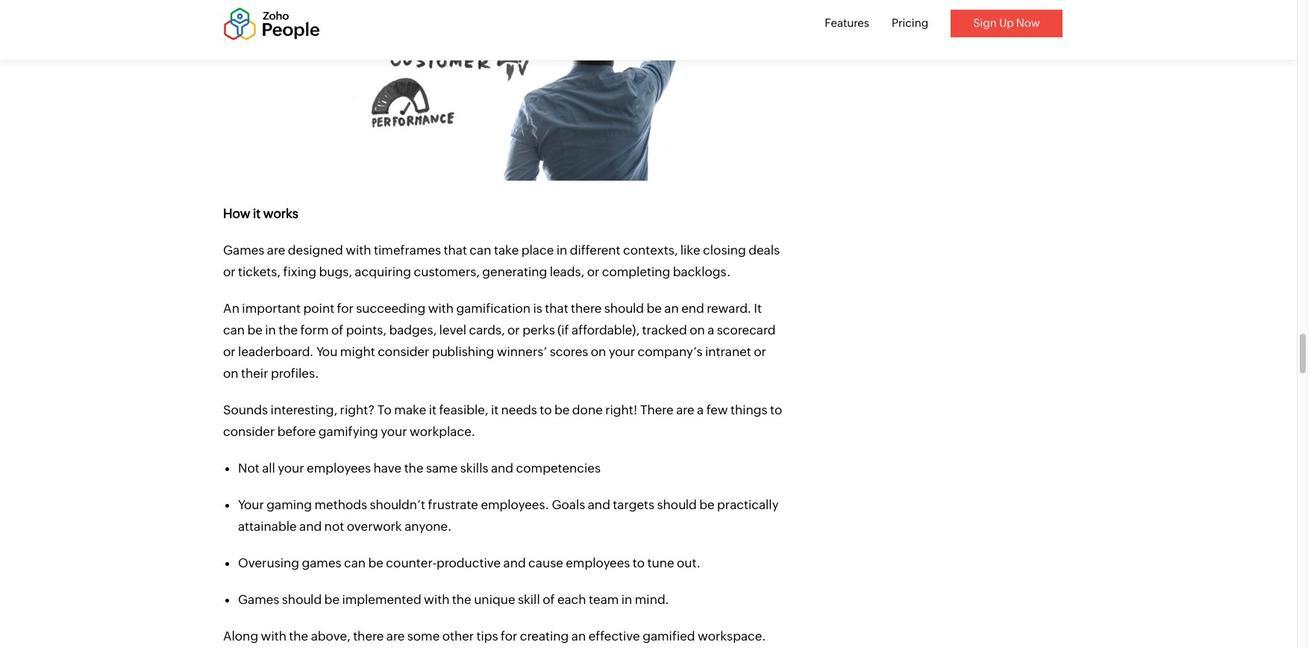 Task type: locate. For each thing, give the bounding box(es) containing it.
1 vertical spatial consider
[[223, 424, 275, 439]]

features
[[825, 16, 870, 29]]

same
[[426, 460, 458, 475]]

important
[[242, 301, 301, 316]]

games
[[223, 242, 265, 257], [238, 592, 279, 607]]

with up the level
[[428, 301, 454, 316]]

0 vertical spatial a
[[708, 322, 715, 337]]

needs
[[501, 402, 537, 417]]

level
[[439, 322, 467, 337]]

0 vertical spatial your
[[609, 344, 635, 359]]

1 vertical spatial of
[[543, 592, 555, 607]]

0 horizontal spatial to
[[540, 402, 552, 417]]

fixing
[[283, 264, 317, 279]]

things
[[731, 402, 768, 417]]

are up the tickets, at the left of page
[[267, 242, 285, 257]]

with inside games are designed with timeframes that can take place in different contexts, like closing deals or tickets, fixing bugs, acquiring customers, generating leads, or completing backlogs.
[[346, 242, 372, 257]]

a up intranet
[[708, 322, 715, 337]]

with up "some"
[[424, 592, 450, 607]]

your
[[238, 497, 264, 512]]

there up affordable),
[[571, 301, 602, 316]]

for right tips
[[501, 628, 518, 643]]

to right things
[[771, 402, 783, 417]]

0 horizontal spatial should
[[282, 592, 322, 607]]

now
[[1017, 16, 1041, 29]]

leads,
[[550, 264, 585, 279]]

not
[[324, 519, 344, 534]]

0 horizontal spatial are
[[267, 242, 285, 257]]

backlogs.
[[673, 264, 731, 279]]

practically
[[718, 497, 779, 512]]

0 vertical spatial consider
[[378, 344, 430, 359]]

1 vertical spatial there
[[353, 628, 384, 643]]

a left few at the right of the page
[[697, 402, 704, 417]]

badges,
[[389, 322, 437, 337]]

that up "customers,"
[[444, 242, 467, 257]]

targets
[[613, 497, 655, 512]]

1 horizontal spatial there
[[571, 301, 602, 316]]

attainable
[[238, 519, 297, 534]]

the up leaderboard.
[[279, 322, 298, 337]]

place
[[522, 242, 554, 257]]

0 vertical spatial on
[[690, 322, 705, 337]]

other
[[442, 628, 474, 643]]

1 horizontal spatial are
[[387, 628, 405, 643]]

timeframes
[[374, 242, 441, 257]]

of inside the an important point for succeeding with gamification is that there should be an end reward. it can be in the form of points, badges, level cards, or perks (if affordable), tracked on a scorecard or leaderboard. you might consider publishing winners' scores on your company's intranet or on their profiles.
[[331, 322, 344, 337]]

feasible,
[[439, 402, 489, 417]]

1 horizontal spatial should
[[605, 301, 644, 316]]

reward.
[[707, 301, 752, 316]]

a
[[708, 322, 715, 337], [697, 402, 704, 417]]

for inside the an important point for succeeding with gamification is that there should be an end reward. it can be in the form of points, badges, level cards, or perks (if affordable), tracked on a scorecard or leaderboard. you might consider publishing winners' scores on your company's intranet or on their profiles.
[[337, 301, 354, 316]]

0 horizontal spatial can
[[223, 322, 245, 337]]

1 horizontal spatial employees
[[566, 555, 630, 570]]

consider down sounds
[[223, 424, 275, 439]]

2 vertical spatial on
[[223, 366, 239, 381]]

of right skill
[[543, 592, 555, 607]]

games up the tickets, at the left of page
[[223, 242, 265, 257]]

2 horizontal spatial should
[[657, 497, 697, 512]]

1 horizontal spatial for
[[501, 628, 518, 643]]

it right make
[[429, 402, 437, 417]]

0 vertical spatial are
[[267, 242, 285, 257]]

(if
[[558, 322, 569, 337]]

0 horizontal spatial of
[[331, 322, 344, 337]]

1 horizontal spatial to
[[633, 555, 645, 570]]

2 horizontal spatial can
[[470, 242, 492, 257]]

are
[[267, 242, 285, 257], [676, 402, 695, 417], [387, 628, 405, 643]]

0 vertical spatial there
[[571, 301, 602, 316]]

0 vertical spatial an
[[665, 301, 679, 316]]

should inside your gaming methods shouldn't frustrate employees. goals and targets should be practically attainable and not overwork anyone.
[[657, 497, 697, 512]]

on down end
[[690, 322, 705, 337]]

with
[[346, 242, 372, 257], [428, 301, 454, 316], [424, 592, 450, 607], [261, 628, 287, 643]]

of
[[331, 322, 344, 337], [543, 592, 555, 607]]

1 horizontal spatial on
[[591, 344, 606, 359]]

there right above,
[[353, 628, 384, 643]]

with up bugs,
[[346, 242, 372, 257]]

workplace.
[[410, 424, 476, 439]]

in inside games are designed with timeframes that can take place in different contexts, like closing deals or tickets, fixing bugs, acquiring customers, generating leads, or completing backlogs.
[[557, 242, 568, 257]]

can left "take"
[[470, 242, 492, 257]]

1 vertical spatial employees
[[566, 555, 630, 570]]

how
[[223, 206, 251, 221]]

of right form
[[331, 322, 344, 337]]

it left needs at the left bottom
[[491, 402, 499, 417]]

an left end
[[665, 301, 679, 316]]

consider inside sounds interesting, right? to make it feasible, it needs to be done right! there are a few things to consider before gamifying your workplace.
[[223, 424, 275, 439]]

2 vertical spatial can
[[344, 555, 366, 570]]

sounds
[[223, 402, 268, 417]]

1 vertical spatial for
[[501, 628, 518, 643]]

employees up methods
[[307, 460, 371, 475]]

with right along
[[261, 628, 287, 643]]

should down games
[[282, 592, 322, 607]]

should inside the an important point for succeeding with gamification is that there should be an end reward. it can be in the form of points, badges, level cards, or perks (if affordable), tracked on a scorecard or leaderboard. you might consider publishing winners' scores on your company's intranet or on their profiles.
[[605, 301, 644, 316]]

can down an
[[223, 322, 245, 337]]

for right point
[[337, 301, 354, 316]]

in
[[557, 242, 568, 257], [265, 322, 276, 337], [622, 592, 633, 607]]

0 horizontal spatial there
[[353, 628, 384, 643]]

consider down badges,
[[378, 344, 430, 359]]

0 horizontal spatial an
[[572, 628, 586, 643]]

or left the tickets, at the left of page
[[223, 264, 236, 279]]

1 vertical spatial are
[[676, 402, 695, 417]]

1 vertical spatial a
[[697, 402, 704, 417]]

be
[[647, 301, 662, 316], [248, 322, 263, 337], [555, 402, 570, 417], [700, 497, 715, 512], [368, 555, 384, 570], [324, 592, 340, 607]]

0 vertical spatial in
[[557, 242, 568, 257]]

0 horizontal spatial employees
[[307, 460, 371, 475]]

in up "leads,"
[[557, 242, 568, 257]]

1 vertical spatial should
[[657, 497, 697, 512]]

overwork
[[347, 519, 402, 534]]

can
[[470, 242, 492, 257], [223, 322, 245, 337], [344, 555, 366, 570]]

2 horizontal spatial your
[[609, 344, 635, 359]]

mind.
[[635, 592, 669, 607]]

2 vertical spatial are
[[387, 628, 405, 643]]

1 vertical spatial that
[[545, 301, 569, 316]]

2 vertical spatial should
[[282, 592, 322, 607]]

right?
[[340, 402, 375, 417]]

that
[[444, 242, 467, 257], [545, 301, 569, 316]]

it
[[754, 301, 762, 316]]

1 horizontal spatial your
[[381, 424, 407, 439]]

an
[[665, 301, 679, 316], [572, 628, 586, 643]]

should up affordable),
[[605, 301, 644, 316]]

your right all
[[278, 460, 304, 475]]

succeeding
[[356, 301, 426, 316]]

1 horizontal spatial a
[[708, 322, 715, 337]]

1 vertical spatial your
[[381, 424, 407, 439]]

0 vertical spatial for
[[337, 301, 354, 316]]

0 horizontal spatial for
[[337, 301, 354, 316]]

should
[[605, 301, 644, 316], [657, 497, 697, 512], [282, 592, 322, 607]]

are left "some"
[[387, 628, 405, 643]]

on left their
[[223, 366, 239, 381]]

0 horizontal spatial a
[[697, 402, 704, 417]]

1 horizontal spatial in
[[557, 242, 568, 257]]

be inside your gaming methods shouldn't frustrate employees. goals and targets should be practically attainable and not overwork anyone.
[[700, 497, 715, 512]]

it
[[253, 206, 261, 221], [429, 402, 437, 417], [491, 402, 499, 417]]

1 horizontal spatial an
[[665, 301, 679, 316]]

or down different
[[587, 264, 600, 279]]

0 horizontal spatial in
[[265, 322, 276, 337]]

to left tune
[[633, 555, 645, 570]]

to right needs at the left bottom
[[540, 402, 552, 417]]

0 horizontal spatial consider
[[223, 424, 275, 439]]

1 horizontal spatial consider
[[378, 344, 430, 359]]

works
[[263, 206, 299, 221]]

sign
[[974, 16, 997, 29]]

not
[[238, 460, 260, 475]]

1 vertical spatial can
[[223, 322, 245, 337]]

be left done
[[555, 402, 570, 417]]

2 horizontal spatial are
[[676, 402, 695, 417]]

frustrate
[[428, 497, 479, 512]]

and right skills
[[491, 460, 514, 475]]

1 horizontal spatial of
[[543, 592, 555, 607]]

employees
[[307, 460, 371, 475], [566, 555, 630, 570]]

it right 'how'
[[253, 206, 261, 221]]

your down affordable),
[[609, 344, 635, 359]]

1 vertical spatial games
[[238, 592, 279, 607]]

in down important
[[265, 322, 276, 337]]

and left not
[[299, 519, 322, 534]]

0 horizontal spatial your
[[278, 460, 304, 475]]

anyone.
[[405, 519, 452, 534]]

on
[[690, 322, 705, 337], [591, 344, 606, 359], [223, 366, 239, 381]]

games down 'overusing'
[[238, 592, 279, 607]]

games inside games are designed with timeframes that can take place in different contexts, like closing deals or tickets, fixing bugs, acquiring customers, generating leads, or completing backlogs.
[[223, 242, 265, 257]]

intranet
[[706, 344, 752, 359]]

sign up now
[[974, 16, 1041, 29]]

1 vertical spatial in
[[265, 322, 276, 337]]

can right games
[[344, 555, 366, 570]]

0 horizontal spatial it
[[253, 206, 261, 221]]

form
[[301, 322, 329, 337]]

methods
[[315, 497, 367, 512]]

or
[[223, 264, 236, 279], [587, 264, 600, 279], [508, 322, 520, 337], [223, 344, 236, 359], [754, 344, 767, 359]]

should right targets
[[657, 497, 697, 512]]

unique
[[474, 592, 515, 607]]

can inside the an important point for succeeding with gamification is that there should be an end reward. it can be in the form of points, badges, level cards, or perks (if affordable), tracked on a scorecard or leaderboard. you might consider publishing winners' scores on your company's intranet or on their profiles.
[[223, 322, 245, 337]]

0 vertical spatial of
[[331, 322, 344, 337]]

an important point for succeeding with gamification is that there should be an end reward. it can be in the form of points, badges, level cards, or perks (if affordable), tracked on a scorecard or leaderboard. you might consider publishing winners' scores on your company's intranet or on their profiles.
[[223, 301, 776, 381]]

an right creating
[[572, 628, 586, 643]]

your down to
[[381, 424, 407, 439]]

that right is
[[545, 301, 569, 316]]

be up tracked
[[647, 301, 662, 316]]

0 horizontal spatial that
[[444, 242, 467, 257]]

there
[[571, 301, 602, 316], [353, 628, 384, 643]]

2 horizontal spatial on
[[690, 322, 705, 337]]

and right the goals
[[588, 497, 611, 512]]

are right there
[[676, 402, 695, 417]]

1 horizontal spatial that
[[545, 301, 569, 316]]

the
[[279, 322, 298, 337], [404, 460, 424, 475], [452, 592, 472, 607], [289, 628, 308, 643]]

2 vertical spatial in
[[622, 592, 633, 607]]

employees up "team"
[[566, 555, 630, 570]]

on down affordable),
[[591, 344, 606, 359]]

0 vertical spatial should
[[605, 301, 644, 316]]

be left 'practically'
[[700, 497, 715, 512]]

your
[[609, 344, 635, 359], [381, 424, 407, 439], [278, 460, 304, 475]]

0 vertical spatial can
[[470, 242, 492, 257]]

to
[[378, 402, 392, 417]]

sign up now link
[[951, 10, 1063, 37]]

0 vertical spatial games
[[223, 242, 265, 257]]

an
[[223, 301, 240, 316]]

in right "team"
[[622, 592, 633, 607]]

can inside games are designed with timeframes that can take place in different contexts, like closing deals or tickets, fixing bugs, acquiring customers, generating leads, or completing backlogs.
[[470, 242, 492, 257]]

effective
[[589, 628, 640, 643]]

implemented
[[342, 592, 422, 607]]

along
[[223, 628, 258, 643]]

0 vertical spatial that
[[444, 242, 467, 257]]

along with the above, there are some other tips for creating an effective gamified workspace.
[[223, 628, 767, 643]]

deals
[[749, 242, 780, 257]]



Task type: vqa. For each thing, say whether or not it's contained in the screenshot.
spy
no



Task type: describe. For each thing, give the bounding box(es) containing it.
employees.
[[481, 497, 550, 512]]

have
[[374, 460, 402, 475]]

generating
[[483, 264, 547, 279]]

out.
[[677, 555, 701, 570]]

gamification
[[456, 301, 531, 316]]

1 vertical spatial an
[[572, 628, 586, 643]]

your inside the an important point for succeeding with gamification is that there should be an end reward. it can be in the form of points, badges, level cards, or perks (if affordable), tracked on a scorecard or leaderboard. you might consider publishing winners' scores on your company's intranet or on their profiles.
[[609, 344, 635, 359]]

to for done
[[540, 402, 552, 417]]

to for out.
[[633, 555, 645, 570]]

each
[[558, 592, 587, 607]]

competencies
[[516, 460, 601, 475]]

the inside the an important point for succeeding with gamification is that there should be an end reward. it can be in the form of points, badges, level cards, or perks (if affordable), tracked on a scorecard or leaderboard. you might consider publishing winners' scores on your company's intranet or on their profiles.
[[279, 322, 298, 337]]

goals
[[552, 497, 586, 512]]

some
[[407, 628, 440, 643]]

workspace.
[[698, 628, 767, 643]]

that inside games are designed with timeframes that can take place in different contexts, like closing deals or tickets, fixing bugs, acquiring customers, generating leads, or completing backlogs.
[[444, 242, 467, 257]]

completing
[[602, 264, 671, 279]]

with inside the an important point for succeeding with gamification is that there should be an end reward. it can be in the form of points, badges, level cards, or perks (if affordable), tracked on a scorecard or leaderboard. you might consider publishing winners' scores on your company's intranet or on their profiles.
[[428, 301, 454, 316]]

company's
[[638, 344, 703, 359]]

you
[[316, 344, 338, 359]]

there
[[641, 402, 674, 417]]

winners'
[[497, 344, 547, 359]]

are inside games are designed with timeframes that can take place in different contexts, like closing deals or tickets, fixing bugs, acquiring customers, generating leads, or completing backlogs.
[[267, 242, 285, 257]]

a inside sounds interesting, right? to make it feasible, it needs to be done right! there are a few things to consider before gamifying your workplace.
[[697, 402, 704, 417]]

1 horizontal spatial it
[[429, 402, 437, 417]]

2 horizontal spatial to
[[771, 402, 783, 417]]

your inside sounds interesting, right? to make it feasible, it needs to be done right! there are a few things to consider before gamifying your workplace.
[[381, 424, 407, 439]]

tune
[[648, 555, 675, 570]]

end
[[682, 301, 705, 316]]

and left cause
[[504, 555, 526, 570]]

interesting,
[[271, 402, 338, 417]]

up
[[1000, 16, 1014, 29]]

publishing
[[432, 344, 494, 359]]

not all your employees have the same skills and competencies
[[238, 460, 601, 475]]

designed
[[288, 242, 343, 257]]

is
[[533, 301, 543, 316]]

overusing games can be counter-productive and cause employees to tune out.
[[238, 555, 701, 570]]

or down an
[[223, 344, 236, 359]]

consider inside the an important point for succeeding with gamification is that there should be an end reward. it can be in the form of points, badges, level cards, or perks (if affordable), tracked on a scorecard or leaderboard. you might consider publishing winners' scores on your company's intranet or on their profiles.
[[378, 344, 430, 359]]

leaderboard.
[[238, 344, 314, 359]]

perks
[[523, 322, 555, 337]]

the right have
[[404, 460, 424, 475]]

gaming
[[267, 497, 312, 512]]

1 horizontal spatial can
[[344, 555, 366, 570]]

overusing
[[238, 555, 299, 570]]

pricing
[[892, 16, 929, 29]]

be left counter-
[[368, 555, 384, 570]]

be inside sounds interesting, right? to make it feasible, it needs to be done right! there are a few things to consider before gamifying your workplace.
[[555, 402, 570, 417]]

are inside sounds interesting, right? to make it feasible, it needs to be done right! there are a few things to consider before gamifying your workplace.
[[676, 402, 695, 417]]

scores
[[550, 344, 589, 359]]

your gaming methods shouldn't frustrate employees. goals and targets should be practically attainable and not overwork anyone.
[[238, 497, 779, 534]]

skill
[[518, 592, 540, 607]]

point
[[303, 301, 335, 316]]

above,
[[311, 628, 351, 643]]

make
[[394, 402, 427, 417]]

sounds interesting, right? to make it feasible, it needs to be done right! there are a few things to consider before gamifying your workplace.
[[223, 402, 783, 439]]

games should be implemented with the unique skill of each team in mind.
[[238, 592, 669, 607]]

that inside the an important point for succeeding with gamification is that there should be an end reward. it can be in the form of points, badges, level cards, or perks (if affordable), tracked on a scorecard or leaderboard. you might consider publishing winners' scores on your company's intranet or on their profiles.
[[545, 301, 569, 316]]

0 vertical spatial employees
[[307, 460, 371, 475]]

closing
[[703, 242, 746, 257]]

1 vertical spatial on
[[591, 344, 606, 359]]

shouldn't
[[370, 497, 426, 512]]

tips
[[477, 628, 498, 643]]

2 vertical spatial your
[[278, 460, 304, 475]]

games for games should be implemented with the unique skill of each team in mind.
[[238, 592, 279, 607]]

affordable),
[[572, 322, 640, 337]]

points,
[[346, 322, 387, 337]]

their
[[241, 366, 268, 381]]

few
[[707, 402, 728, 417]]

before
[[278, 424, 316, 439]]

counter-
[[386, 555, 437, 570]]

the left 'unique'
[[452, 592, 472, 607]]

like
[[681, 242, 701, 257]]

pricing link
[[892, 16, 929, 29]]

2 horizontal spatial it
[[491, 402, 499, 417]]

customers,
[[414, 264, 480, 279]]

features link
[[825, 16, 870, 29]]

an inside the an important point for succeeding with gamification is that there should be an end reward. it can be in the form of points, badges, level cards, or perks (if affordable), tracked on a scorecard or leaderboard. you might consider publishing winners' scores on your company's intranet or on their profiles.
[[665, 301, 679, 316]]

done
[[572, 402, 603, 417]]

bugs,
[[319, 264, 352, 279]]

contexts,
[[623, 242, 678, 257]]

all
[[262, 460, 275, 475]]

there inside the an important point for succeeding with gamification is that there should be an end reward. it can be in the form of points, badges, level cards, or perks (if affordable), tracked on a scorecard or leaderboard. you might consider publishing winners' scores on your company's intranet or on their profiles.
[[571, 301, 602, 316]]

gamifying
[[319, 424, 378, 439]]

how it works
[[223, 206, 299, 221]]

a inside the an important point for succeeding with gamification is that there should be an end reward. it can be in the form of points, badges, level cards, or perks (if affordable), tracked on a scorecard or leaderboard. you might consider publishing winners' scores on your company's intranet or on their profiles.
[[708, 322, 715, 337]]

games are designed with timeframes that can take place in different contexts, like closing deals or tickets, fixing bugs, acquiring customers, generating leads, or completing backlogs.
[[223, 242, 780, 279]]

gamified
[[643, 628, 695, 643]]

games for games are designed with timeframes that can take place in different contexts, like closing deals or tickets, fixing bugs, acquiring customers, generating leads, or completing backlogs.
[[223, 242, 265, 257]]

the left above,
[[289, 628, 308, 643]]

scorecard
[[717, 322, 776, 337]]

productive
[[437, 555, 501, 570]]

or up winners'
[[508, 322, 520, 337]]

in inside the an important point for succeeding with gamification is that there should be an end reward. it can be in the form of points, badges, level cards, or perks (if affordable), tracked on a scorecard or leaderboard. you might consider publishing winners' scores on your company's intranet or on their profiles.
[[265, 322, 276, 337]]

right!
[[606, 402, 638, 417]]

be up above,
[[324, 592, 340, 607]]

skills
[[460, 460, 489, 475]]

tracked
[[642, 322, 687, 337]]

2 horizontal spatial in
[[622, 592, 633, 607]]

or down scorecard
[[754, 344, 767, 359]]

be down important
[[248, 322, 263, 337]]

cause
[[529, 555, 564, 570]]

0 horizontal spatial on
[[223, 366, 239, 381]]

different
[[570, 242, 621, 257]]



